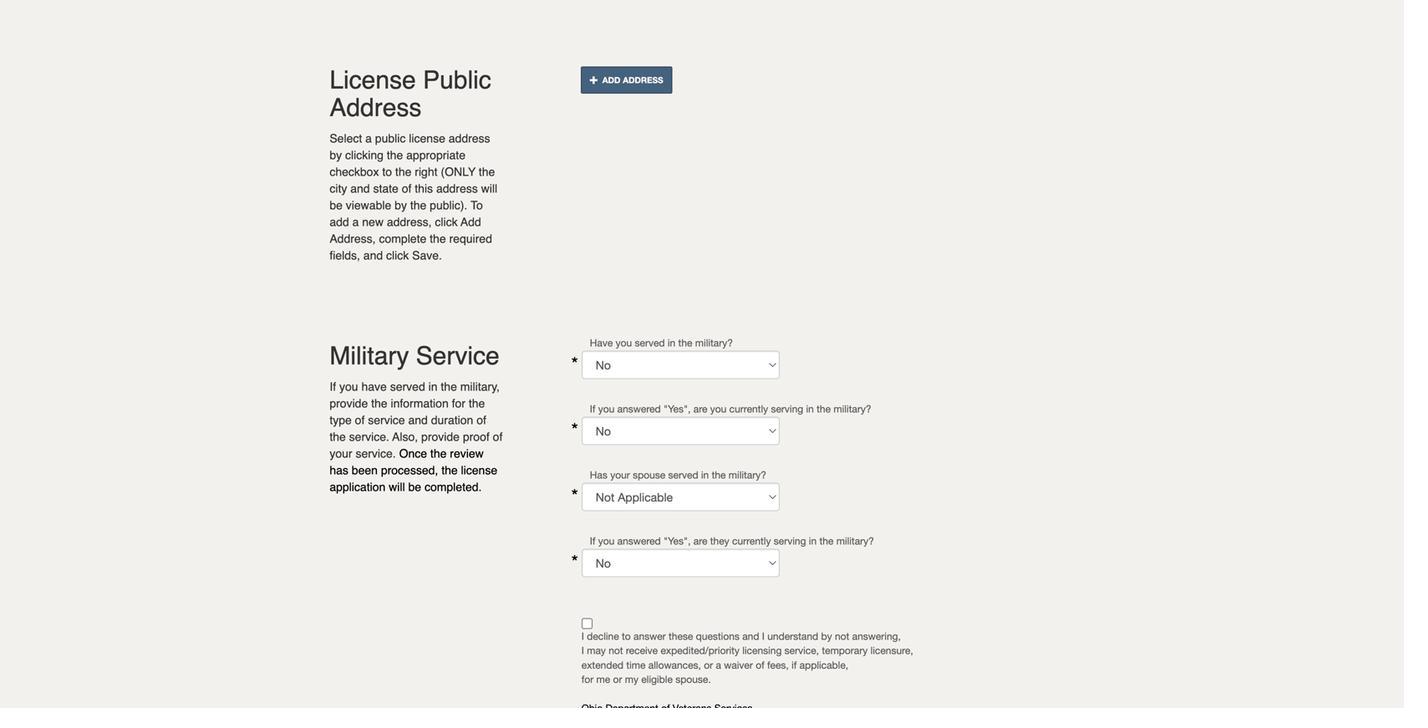 Task type: describe. For each thing, give the bounding box(es) containing it.
military
[[330, 342, 409, 370]]

serving for they
[[774, 535, 806, 547]]

address,
[[387, 215, 432, 229]]

of right proof
[[493, 430, 503, 444]]

expedited/priority
[[661, 645, 740, 656]]

currently for you
[[729, 403, 768, 415]]

answering,
[[852, 630, 901, 642]]

license inside select a public license address by clicking the appropriate checkbox to the right (only the city and state of this address will be viewable by the public). to add a new address, click add address, complete the required fields, and click save.
[[409, 132, 445, 145]]

and down address,
[[363, 249, 383, 262]]

have you served in the military?
[[590, 337, 733, 349]]

allowances,
[[649, 659, 701, 671]]

complete
[[379, 232, 427, 245]]

has your spouse served in the military?
[[590, 469, 766, 481]]

currently for they
[[732, 535, 771, 547]]

address,
[[330, 232, 376, 245]]

city
[[330, 182, 347, 195]]

are for you
[[694, 403, 708, 415]]

temporary
[[822, 645, 868, 656]]

add address button
[[581, 67, 673, 93]]

application
[[330, 480, 386, 494]]

your inside if you have served in the military, provide the information for the type of service and duration of the service. also, provide proof of your service.
[[330, 447, 352, 460]]

1 vertical spatial address
[[436, 182, 478, 195]]

license inside once the review has been processed, the license application will be completed.
[[461, 464, 497, 477]]

completed.
[[425, 480, 482, 494]]

licensing
[[742, 645, 782, 656]]

service
[[416, 342, 500, 370]]

they
[[710, 535, 729, 547]]

add inside select a public license address by clicking the appropriate checkbox to the right (only the city and state of this address will be viewable by the public). to add a new address, click add address, complete the required fields, and click save.
[[461, 215, 481, 229]]

will inside once the review has been processed, the license application will be completed.
[[389, 480, 405, 494]]

select a public license address by clicking the appropriate checkbox to the right (only the city and state of this address will be viewable by the public). to add a new address, click add address, complete the required fields, and click save.
[[330, 132, 497, 262]]

may
[[587, 645, 606, 656]]

service
[[368, 413, 405, 427]]

waiver
[[724, 659, 753, 671]]

has
[[330, 464, 349, 477]]

0 horizontal spatial provide
[[330, 397, 368, 410]]

if
[[792, 659, 797, 671]]

for inside if you have served in the military, provide the information for the type of service and duration of the service. also, provide proof of your service.
[[452, 397, 466, 410]]

if for if you have served in the military, provide the information for the type of service and duration of the service. also, provide proof of your service.
[[330, 380, 336, 393]]

and down checkbox
[[350, 182, 370, 195]]

applicable,
[[800, 659, 849, 671]]

license
[[330, 66, 416, 95]]

public).
[[430, 199, 468, 212]]

required
[[449, 232, 492, 245]]

if for if you answered "yes", are they currently serving in the military?
[[590, 535, 596, 547]]

be inside once the review has been processed, the license application will be completed.
[[408, 480, 421, 494]]

if you answered "yes", are you currently serving in the military?
[[590, 403, 871, 415]]

i left may
[[582, 645, 584, 656]]

served for has your spouse served in the military?
[[668, 469, 698, 481]]

once
[[399, 447, 427, 460]]

me
[[596, 673, 610, 685]]

and inside i decline to answer these questions and i understand by not answering, i may not receive expedited/priority licensing service, temporary licensure, extended time allowances, or a waiver of fees, if applicable, for me or my eligible spouse.
[[742, 630, 759, 642]]

spouse
[[633, 469, 666, 481]]

you for if you answered "yes", are they currently serving in the military?
[[598, 535, 615, 547]]

in inside if you have served in the military, provide the information for the type of service and duration of the service. also, provide proof of your service.
[[429, 380, 438, 393]]

plus image
[[590, 76, 603, 84]]

are for they
[[694, 535, 708, 547]]

information
[[391, 397, 449, 410]]

1 vertical spatial or
[[613, 673, 622, 685]]

serving for you
[[771, 403, 803, 415]]

checkbox
[[330, 165, 379, 179]]

fields,
[[330, 249, 360, 262]]

understand
[[768, 630, 819, 642]]

once the review has been processed, the license application will be completed.
[[330, 447, 497, 494]]

public
[[375, 132, 406, 145]]

review
[[450, 447, 484, 460]]

to
[[471, 199, 483, 212]]

you for if you have served in the military, provide the information for the type of service and duration of the service. also, provide proof of your service.
[[339, 380, 358, 393]]

been
[[352, 464, 378, 477]]

has
[[590, 469, 608, 481]]

"yes", for you
[[664, 403, 691, 415]]

1 vertical spatial not
[[609, 645, 623, 656]]

military,
[[460, 380, 500, 393]]

add address
[[603, 75, 663, 85]]

my
[[625, 673, 639, 685]]

and inside if you have served in the military, provide the information for the type of service and duration of the service. also, provide proof of your service.
[[408, 413, 428, 427]]

questions
[[696, 630, 740, 642]]

select
[[330, 132, 362, 145]]

answered for if you answered "yes", are you currently serving in the military?
[[617, 403, 661, 415]]

if you have served in the military, provide the information for the type of service and duration of the service. also, provide proof of your service.
[[330, 380, 503, 460]]



Task type: vqa. For each thing, say whether or not it's contained in the screenshot.
questions
yes



Task type: locate. For each thing, give the bounding box(es) containing it.
by up "temporary"
[[821, 630, 832, 642]]

a inside i decline to answer these questions and i understand by not answering, i may not receive expedited/priority licensing service, temporary licensure, extended time allowances, or a waiver of fees, if applicable, for me or my eligible spouse.
[[716, 659, 721, 671]]

"yes", up has your spouse served in the military?
[[664, 403, 691, 415]]

or down expedited/priority
[[704, 659, 713, 671]]

and down information at the left bottom
[[408, 413, 428, 427]]

answer
[[634, 630, 666, 642]]

be inside select a public license address by clicking the appropriate checkbox to the right (only the city and state of this address will be viewable by the public). to add a new address, click add address, complete the required fields, and click save.
[[330, 199, 343, 212]]

license
[[409, 132, 445, 145], [461, 464, 497, 477]]

served inside if you have served in the military, provide the information for the type of service and duration of the service. also, provide proof of your service.
[[390, 380, 425, 393]]

0 vertical spatial currently
[[729, 403, 768, 415]]

2 vertical spatial a
[[716, 659, 721, 671]]

in
[[668, 337, 676, 349], [429, 380, 438, 393], [806, 403, 814, 415], [701, 469, 709, 481], [809, 535, 817, 547]]

a left waiver
[[716, 659, 721, 671]]

address down (only
[[436, 182, 478, 195]]

provide
[[330, 397, 368, 410], [421, 430, 460, 444]]

1 horizontal spatial by
[[395, 199, 407, 212]]

add
[[330, 215, 349, 229]]

serving
[[771, 403, 803, 415], [774, 535, 806, 547]]

your right has
[[610, 469, 630, 481]]

also,
[[392, 430, 418, 444]]

click down public).
[[435, 215, 458, 229]]

license public address
[[330, 66, 491, 122]]

add
[[603, 75, 621, 85], [461, 215, 481, 229]]

1 vertical spatial "yes",
[[664, 535, 691, 547]]

add inside "button"
[[603, 75, 621, 85]]

1 horizontal spatial your
[[610, 469, 630, 481]]

1 vertical spatial click
[[386, 249, 409, 262]]

will inside select a public license address by clicking the appropriate checkbox to the right (only the city and state of this address will be viewable by the public). to add a new address, click add address, complete the required fields, and click save.
[[481, 182, 497, 195]]

address inside license public address
[[330, 93, 422, 122]]

0 vertical spatial address
[[623, 75, 663, 85]]

served right spouse
[[668, 469, 698, 481]]

1 vertical spatial by
[[395, 199, 407, 212]]

i up "licensing"
[[762, 630, 765, 642]]

0 vertical spatial your
[[330, 447, 352, 460]]

2 horizontal spatial a
[[716, 659, 721, 671]]

1 vertical spatial currently
[[732, 535, 771, 547]]

you for if you answered "yes", are you currently serving in the military?
[[598, 403, 615, 415]]

answered for if you answered "yes", are they currently serving in the military?
[[617, 535, 661, 547]]

are up has your spouse served in the military?
[[694, 403, 708, 415]]

time
[[626, 659, 646, 671]]

2 answered from the top
[[617, 535, 661, 547]]

0 vertical spatial or
[[704, 659, 713, 671]]

1 horizontal spatial be
[[408, 480, 421, 494]]

right
[[415, 165, 438, 179]]

0 horizontal spatial for
[[452, 397, 466, 410]]

proof
[[463, 430, 490, 444]]

0 vertical spatial be
[[330, 199, 343, 212]]

1 vertical spatial will
[[389, 480, 405, 494]]

by down select
[[330, 148, 342, 162]]

served up information at the left bottom
[[390, 380, 425, 393]]

are
[[694, 403, 708, 415], [694, 535, 708, 547]]

address
[[623, 75, 663, 85], [330, 93, 422, 122]]

2 "yes", from the top
[[664, 535, 691, 547]]

1 horizontal spatial or
[[704, 659, 713, 671]]

answered up spouse
[[617, 403, 661, 415]]

type
[[330, 413, 352, 427]]

by up address, on the left top of the page
[[395, 199, 407, 212]]

a right "add"
[[352, 215, 359, 229]]

fees,
[[767, 659, 789, 671]]

appropriate
[[406, 148, 466, 162]]

have
[[590, 337, 613, 349]]

"yes", left they
[[664, 535, 691, 547]]

spouse.
[[676, 673, 711, 685]]

"yes", for they
[[664, 535, 691, 547]]

by
[[330, 148, 342, 162], [395, 199, 407, 212], [821, 630, 832, 642]]

licensure,
[[871, 645, 913, 656]]

0 vertical spatial address
[[449, 132, 490, 145]]

0 vertical spatial a
[[365, 132, 372, 145]]

not down decline
[[609, 645, 623, 656]]

1 vertical spatial served
[[390, 380, 425, 393]]

0 horizontal spatial not
[[609, 645, 623, 656]]

if up has
[[590, 403, 596, 415]]

for up duration
[[452, 397, 466, 410]]

license up appropriate
[[409, 132, 445, 145]]

you
[[616, 337, 632, 349], [339, 380, 358, 393], [598, 403, 615, 415], [710, 403, 727, 415], [598, 535, 615, 547]]

0 horizontal spatial by
[[330, 148, 342, 162]]

0 horizontal spatial be
[[330, 199, 343, 212]]

duration
[[431, 413, 473, 427]]

0 vertical spatial license
[[409, 132, 445, 145]]

address
[[449, 132, 490, 145], [436, 182, 478, 195]]

address up public
[[330, 93, 422, 122]]

service. down the service
[[349, 430, 389, 444]]

served right have
[[635, 337, 665, 349]]

for inside i decline to answer these questions and i understand by not answering, i may not receive expedited/priority licensing service, temporary licensure, extended time allowances, or a waiver of fees, if applicable, for me or my eligible spouse.
[[582, 673, 594, 685]]

1 vertical spatial answered
[[617, 535, 661, 547]]

by inside i decline to answer these questions and i understand by not answering, i may not receive expedited/priority licensing service, temporary licensure, extended time allowances, or a waiver of fees, if applicable, for me or my eligible spouse.
[[821, 630, 832, 642]]

license down review at the left of page
[[461, 464, 497, 477]]

1 horizontal spatial click
[[435, 215, 458, 229]]

2 horizontal spatial served
[[668, 469, 698, 481]]

state
[[373, 182, 399, 195]]

be
[[330, 199, 343, 212], [408, 480, 421, 494]]

be down 'processed,' at the bottom
[[408, 480, 421, 494]]

1 horizontal spatial not
[[835, 630, 850, 642]]

provide up type
[[330, 397, 368, 410]]

you down have
[[598, 403, 615, 415]]

of inside i decline to answer these questions and i understand by not answering, i may not receive expedited/priority licensing service, temporary licensure, extended time allowances, or a waiver of fees, if applicable, for me or my eligible spouse.
[[756, 659, 765, 671]]

0 horizontal spatial a
[[352, 215, 359, 229]]

2 horizontal spatial by
[[821, 630, 832, 642]]

0 vertical spatial if
[[330, 380, 336, 393]]

if down has
[[590, 535, 596, 547]]

save.
[[412, 249, 442, 262]]

address right plus icon
[[623, 75, 663, 85]]

will down 'processed,' at the bottom
[[389, 480, 405, 494]]

0 horizontal spatial add
[[461, 215, 481, 229]]

a
[[365, 132, 372, 145], [352, 215, 359, 229], [716, 659, 721, 671]]

1 are from the top
[[694, 403, 708, 415]]

1 vertical spatial be
[[408, 480, 421, 494]]

decline
[[587, 630, 619, 642]]

answered down spouse
[[617, 535, 661, 547]]

i left decline
[[582, 630, 584, 642]]

0 vertical spatial not
[[835, 630, 850, 642]]

0 horizontal spatial to
[[382, 165, 392, 179]]

to up receive
[[622, 630, 631, 642]]

currently
[[729, 403, 768, 415], [732, 535, 771, 547]]

0 vertical spatial serving
[[771, 403, 803, 415]]

you down has
[[598, 535, 615, 547]]

0 vertical spatial served
[[635, 337, 665, 349]]

0 vertical spatial will
[[481, 182, 497, 195]]

of right type
[[355, 413, 365, 427]]

to up state
[[382, 165, 392, 179]]

military service
[[330, 342, 500, 370]]

1 vertical spatial license
[[461, 464, 497, 477]]

your up has
[[330, 447, 352, 460]]

0 vertical spatial for
[[452, 397, 466, 410]]

1 horizontal spatial will
[[481, 182, 497, 195]]

military?
[[695, 337, 733, 349], [834, 403, 871, 415], [729, 469, 766, 481], [837, 535, 874, 547]]

your
[[330, 447, 352, 460], [610, 469, 630, 481]]

if you answered "yes", are they currently serving in the military?
[[590, 535, 874, 547]]

extended
[[582, 659, 624, 671]]

0 horizontal spatial license
[[409, 132, 445, 145]]

served
[[635, 337, 665, 349], [390, 380, 425, 393], [668, 469, 698, 481]]

will
[[481, 182, 497, 195], [389, 480, 405, 494]]

0 horizontal spatial click
[[386, 249, 409, 262]]

"yes",
[[664, 403, 691, 415], [664, 535, 691, 547]]

1 horizontal spatial served
[[635, 337, 665, 349]]

served for if you have served in the military, provide the information for the type of service and duration of the service. also, provide proof of your service.
[[390, 380, 425, 393]]

2 vertical spatial if
[[590, 535, 596, 547]]

processed,
[[381, 464, 438, 477]]

2 vertical spatial served
[[668, 469, 698, 481]]

provide down duration
[[421, 430, 460, 444]]

or
[[704, 659, 713, 671], [613, 673, 622, 685]]

i
[[582, 630, 584, 642], [762, 630, 765, 642], [582, 645, 584, 656]]

for left me
[[582, 673, 594, 685]]

address up (only
[[449, 132, 490, 145]]

of
[[402, 182, 412, 195], [355, 413, 365, 427], [477, 413, 486, 427], [493, 430, 503, 444], [756, 659, 765, 671]]

2 vertical spatial by
[[821, 630, 832, 642]]

the
[[387, 148, 403, 162], [395, 165, 412, 179], [479, 165, 495, 179], [410, 199, 427, 212], [430, 232, 446, 245], [678, 337, 693, 349], [441, 380, 457, 393], [371, 397, 388, 410], [469, 397, 485, 410], [817, 403, 831, 415], [330, 430, 346, 444], [430, 447, 447, 460], [442, 464, 458, 477], [712, 469, 726, 481], [820, 535, 834, 547]]

this
[[415, 182, 433, 195]]

1 horizontal spatial address
[[623, 75, 663, 85]]

service,
[[785, 645, 819, 656]]

will up 'to'
[[481, 182, 497, 195]]

address inside "button"
[[623, 75, 663, 85]]

eligible
[[641, 673, 673, 685]]

of left this
[[402, 182, 412, 195]]

clicking
[[345, 148, 384, 162]]

0 horizontal spatial address
[[330, 93, 422, 122]]

receive
[[626, 645, 658, 656]]

1 horizontal spatial to
[[622, 630, 631, 642]]

you inside if you have served in the military, provide the information for the type of service and duration of the service. also, provide proof of your service.
[[339, 380, 358, 393]]

for
[[452, 397, 466, 410], [582, 673, 594, 685]]

1 vertical spatial add
[[461, 215, 481, 229]]

0 horizontal spatial will
[[389, 480, 405, 494]]

are left they
[[694, 535, 708, 547]]

viewable
[[346, 199, 391, 212]]

public
[[423, 66, 491, 95]]

0 vertical spatial to
[[382, 165, 392, 179]]

0 horizontal spatial or
[[613, 673, 622, 685]]

of inside select a public license address by clicking the appropriate checkbox to the right (only the city and state of this address will be viewable by the public). to add a new address, click add address, complete the required fields, and click save.
[[402, 182, 412, 195]]

to inside select a public license address by clicking the appropriate checkbox to the right (only the city and state of this address will be viewable by the public). to add a new address, click add address, complete the required fields, and click save.
[[382, 165, 392, 179]]

of up proof
[[477, 413, 486, 427]]

1 vertical spatial a
[[352, 215, 359, 229]]

if for if you answered "yes", are you currently serving in the military?
[[590, 403, 596, 415]]

1 vertical spatial for
[[582, 673, 594, 685]]

a up clicking
[[365, 132, 372, 145]]

if up type
[[330, 380, 336, 393]]

0 vertical spatial provide
[[330, 397, 368, 410]]

1 vertical spatial to
[[622, 630, 631, 642]]

to inside i decline to answer these questions and i understand by not answering, i may not receive expedited/priority licensing service, temporary licensure, extended time allowances, or a waiver of fees, if applicable, for me or my eligible spouse.
[[622, 630, 631, 642]]

0 vertical spatial are
[[694, 403, 708, 415]]

1 vertical spatial service.
[[356, 447, 396, 460]]

1 vertical spatial your
[[610, 469, 630, 481]]

0 vertical spatial add
[[603, 75, 621, 85]]

1 horizontal spatial a
[[365, 132, 372, 145]]

you right have
[[616, 337, 632, 349]]

new
[[362, 215, 384, 229]]

have
[[361, 380, 387, 393]]

you left have
[[339, 380, 358, 393]]

(only
[[441, 165, 476, 179]]

be down city
[[330, 199, 343, 212]]

of down "licensing"
[[756, 659, 765, 671]]

None checkbox
[[582, 618, 592, 629]]

1 vertical spatial are
[[694, 535, 708, 547]]

and up "licensing"
[[742, 630, 759, 642]]

1 horizontal spatial license
[[461, 464, 497, 477]]

2 are from the top
[[694, 535, 708, 547]]

1 horizontal spatial for
[[582, 673, 594, 685]]

0 vertical spatial service.
[[349, 430, 389, 444]]

if inside if you have served in the military, provide the information for the type of service and duration of the service. also, provide proof of your service.
[[330, 380, 336, 393]]

0 vertical spatial click
[[435, 215, 458, 229]]

you for have you served in the military?
[[616, 337, 632, 349]]

or left my
[[613, 673, 622, 685]]

click down "complete"
[[386, 249, 409, 262]]

i decline to answer these questions and i understand by not answering, i may not receive expedited/priority licensing service, temporary licensure, extended time allowances, or a waiver of fees, if applicable, for me or my eligible spouse.
[[582, 630, 913, 685]]

0 vertical spatial "yes",
[[664, 403, 691, 415]]

1 vertical spatial provide
[[421, 430, 460, 444]]

1 vertical spatial serving
[[774, 535, 806, 547]]

1 vertical spatial address
[[330, 93, 422, 122]]

answered
[[617, 403, 661, 415], [617, 535, 661, 547]]

1 vertical spatial if
[[590, 403, 596, 415]]

1 horizontal spatial provide
[[421, 430, 460, 444]]

0 horizontal spatial your
[[330, 447, 352, 460]]

service. up the been
[[356, 447, 396, 460]]

and
[[350, 182, 370, 195], [363, 249, 383, 262], [408, 413, 428, 427], [742, 630, 759, 642]]

not up "temporary"
[[835, 630, 850, 642]]

these
[[669, 630, 693, 642]]

1 horizontal spatial add
[[603, 75, 621, 85]]

0 vertical spatial by
[[330, 148, 342, 162]]

1 answered from the top
[[617, 403, 661, 415]]

click
[[435, 215, 458, 229], [386, 249, 409, 262]]

0 vertical spatial answered
[[617, 403, 661, 415]]

0 horizontal spatial served
[[390, 380, 425, 393]]

you up has your spouse served in the military?
[[710, 403, 727, 415]]

1 "yes", from the top
[[664, 403, 691, 415]]



